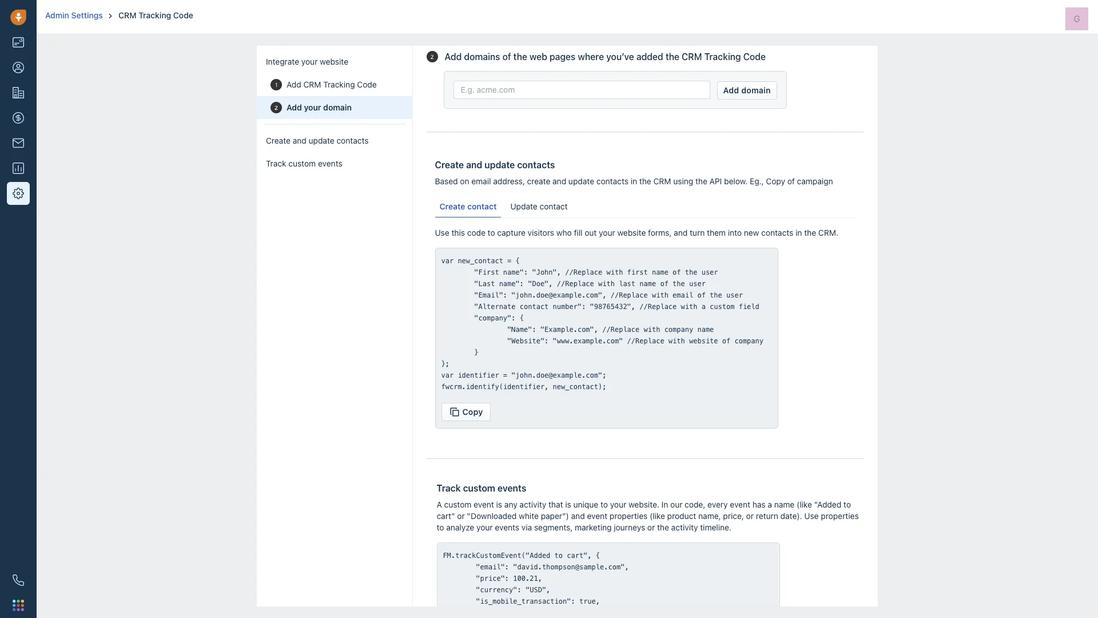 Task type: describe. For each thing, give the bounding box(es) containing it.
return
[[756, 511, 779, 521]]

based
[[435, 176, 458, 186]]

your right out
[[599, 228, 616, 237]]

add for add your domain
[[287, 102, 302, 112]]

use this code to capture visitors who fill out your website forms, and turn them into new contacts in the crm.
[[435, 228, 839, 237]]

phone element
[[7, 569, 30, 592]]

to down cart"
[[437, 522, 444, 532]]

the left crm.
[[805, 228, 817, 237]]

web
[[530, 52, 548, 62]]

integrate your website
[[266, 57, 349, 66]]

below.
[[724, 176, 748, 186]]

who
[[557, 228, 572, 237]]

to right unique
[[601, 500, 608, 509]]

1 horizontal spatial (like
[[797, 500, 813, 509]]

2 vertical spatial update
[[569, 176, 595, 186]]

1 vertical spatial 2
[[275, 104, 278, 111]]

name,
[[699, 511, 721, 521]]

fill
[[574, 228, 583, 237]]

forms,
[[648, 228, 672, 237]]

email
[[472, 176, 491, 186]]

any
[[505, 500, 518, 509]]

that
[[549, 500, 563, 509]]

and up email at the left top of the page
[[466, 160, 483, 170]]

1 vertical spatial activity
[[672, 522, 698, 532]]

api
[[710, 176, 722, 186]]

0 horizontal spatial or
[[457, 511, 465, 521]]

admin settings
[[45, 10, 103, 20]]

1 horizontal spatial track
[[437, 483, 461, 493]]

the left the web
[[514, 52, 528, 62]]

1 horizontal spatial copy
[[766, 176, 786, 186]]

price,
[[724, 511, 744, 521]]

0 vertical spatial of
[[503, 52, 511, 62]]

1 is from the left
[[496, 500, 503, 509]]

1 vertical spatial custom
[[463, 483, 496, 493]]

and down add your domain
[[293, 136, 307, 145]]

0 horizontal spatial tracking
[[139, 10, 171, 20]]

and right create on the top of page
[[553, 176, 567, 186]]

0 vertical spatial website
[[320, 57, 349, 66]]

2 is from the left
[[566, 500, 572, 509]]

your down the add crm tracking code
[[304, 102, 321, 112]]

has
[[753, 500, 766, 509]]

0 vertical spatial code
[[173, 10, 193, 20]]

out
[[585, 228, 597, 237]]

timeline.
[[701, 522, 732, 532]]

2 horizontal spatial or
[[747, 511, 754, 521]]

the left "using"
[[640, 176, 652, 186]]

this
[[452, 228, 465, 237]]

a
[[768, 500, 773, 509]]

and inside a custom event is any activity that is unique to your website. in our code, every event has a name (like "added to cart" or "downloaded white paper") and event properties (like product name, price, or return date). use properties to analyze your events via segments, marketing journeys or the activity timeline.
[[571, 511, 585, 521]]

create contact
[[440, 201, 497, 211]]

0 horizontal spatial update
[[309, 136, 335, 145]]

settings
[[71, 10, 103, 20]]

on
[[460, 176, 470, 186]]

analyze
[[446, 522, 475, 532]]

crm tracking code
[[119, 10, 193, 20]]

domains
[[464, 52, 500, 62]]

add for add domains of the web pages where you've added the crm tracking code
[[445, 52, 462, 62]]

to right "added
[[844, 500, 851, 509]]

name
[[775, 500, 795, 509]]

date).
[[781, 511, 803, 521]]

our
[[671, 500, 683, 509]]

update
[[511, 201, 538, 211]]

0 horizontal spatial use
[[435, 228, 450, 237]]

your right integrate
[[302, 57, 318, 66]]

contacts up out
[[597, 176, 629, 186]]

turn
[[690, 228, 705, 237]]

1 vertical spatial track custom events
[[437, 483, 527, 493]]

in
[[662, 500, 669, 509]]

1 horizontal spatial tracking
[[323, 80, 355, 89]]

pages
[[550, 52, 576, 62]]

2 properties from the left
[[821, 511, 859, 521]]

0 vertical spatial events
[[318, 159, 343, 168]]

contacts down add your domain
[[337, 136, 369, 145]]

1 vertical spatial of
[[788, 176, 795, 186]]

and left turn
[[674, 228, 688, 237]]

1 vertical spatial code
[[744, 52, 766, 62]]

1 vertical spatial create and update contacts
[[435, 160, 555, 170]]

them
[[707, 228, 726, 237]]

journeys
[[614, 522, 646, 532]]

to right code
[[488, 228, 495, 237]]

add your domain
[[287, 102, 352, 112]]



Task type: locate. For each thing, give the bounding box(es) containing it.
None text field
[[441, 255, 772, 393], [443, 550, 774, 618], [441, 255, 772, 393], [443, 550, 774, 618]]

your up journeys
[[610, 500, 627, 509]]

0 horizontal spatial 2
[[275, 104, 278, 111]]

0 horizontal spatial (like
[[650, 511, 665, 521]]

phone image
[[13, 575, 24, 586]]

create for based on email address, create and update contacts in the crm using the api below. eg., copy of campaign
[[435, 160, 464, 170]]

crm down integrate your website
[[304, 80, 321, 89]]

1 vertical spatial update
[[485, 160, 515, 170]]

0 horizontal spatial create and update contacts
[[266, 136, 369, 145]]

1 vertical spatial events
[[498, 483, 527, 493]]

freshworks switcher image
[[13, 600, 24, 611]]

0 vertical spatial create and update contacts
[[266, 136, 369, 145]]

update
[[309, 136, 335, 145], [485, 160, 515, 170], [569, 176, 595, 186]]

in left "using"
[[631, 176, 638, 186]]

2 vertical spatial code
[[357, 80, 377, 89]]

is
[[496, 500, 503, 509], [566, 500, 572, 509]]

1 horizontal spatial is
[[566, 500, 572, 509]]

1 horizontal spatial in
[[796, 228, 803, 237]]

1 vertical spatial copy
[[463, 407, 483, 417]]

create
[[266, 136, 291, 145], [435, 160, 464, 170], [440, 201, 466, 211]]

the right added
[[666, 52, 680, 62]]

0 vertical spatial custom
[[289, 159, 316, 168]]

add domain
[[724, 85, 771, 95]]

paper")
[[541, 511, 569, 521]]

of right domains
[[503, 52, 511, 62]]

2 vertical spatial custom
[[444, 500, 472, 509]]

product
[[668, 511, 697, 521]]

0 vertical spatial track custom events
[[266, 159, 343, 168]]

admin settings link
[[45, 10, 105, 20]]

create down add your domain
[[266, 136, 291, 145]]

crm left "using"
[[654, 176, 672, 186]]

address,
[[493, 176, 525, 186]]

0 horizontal spatial domain
[[323, 102, 352, 112]]

update down add your domain
[[309, 136, 335, 145]]

2 horizontal spatial event
[[730, 500, 751, 509]]

based on email address, create and update contacts in the crm using the api below. eg., copy of campaign
[[435, 176, 834, 186]]

events down "downloaded
[[495, 522, 520, 532]]

0 vertical spatial domain
[[742, 85, 771, 95]]

0 vertical spatial create
[[266, 136, 291, 145]]

event up price,
[[730, 500, 751, 509]]

0 vertical spatial update
[[309, 136, 335, 145]]

unique
[[574, 500, 599, 509]]

1 horizontal spatial use
[[805, 511, 819, 521]]

2 vertical spatial create
[[440, 201, 466, 211]]

activity
[[520, 500, 547, 509], [672, 522, 698, 532]]

1 vertical spatial in
[[796, 228, 803, 237]]

contacts up create on the top of page
[[517, 160, 555, 170]]

1 properties from the left
[[610, 511, 648, 521]]

or right journeys
[[648, 522, 655, 532]]

marketing
[[575, 522, 612, 532]]

of left campaign
[[788, 176, 795, 186]]

where
[[578, 52, 604, 62]]

1 vertical spatial domain
[[323, 102, 352, 112]]

1 horizontal spatial create and update contacts
[[435, 160, 555, 170]]

E.g. acme.com text field
[[454, 81, 711, 99]]

website left 'forms,'
[[618, 228, 646, 237]]

create and update contacts
[[266, 136, 369, 145], [435, 160, 555, 170]]

copy
[[766, 176, 786, 186], [463, 407, 483, 417]]

your
[[302, 57, 318, 66], [304, 102, 321, 112], [599, 228, 616, 237], [610, 500, 627, 509], [477, 522, 493, 532]]

1 horizontal spatial track custom events
[[437, 483, 527, 493]]

activity up white
[[520, 500, 547, 509]]

(like up the 'date).' at the right bottom
[[797, 500, 813, 509]]

create and update contacts down add your domain
[[266, 136, 369, 145]]

add domains of the web pages where you've added the crm tracking code
[[445, 52, 766, 62]]

0 vertical spatial in
[[631, 176, 638, 186]]

update up address, at the top left of page
[[485, 160, 515, 170]]

event
[[474, 500, 494, 509], [730, 500, 751, 509], [587, 511, 608, 521]]

is right that
[[566, 500, 572, 509]]

(like
[[797, 500, 813, 509], [650, 511, 665, 521]]

"added
[[815, 500, 842, 509]]

1 horizontal spatial 2
[[431, 53, 434, 60]]

create
[[527, 176, 551, 186]]

copy inside copy button
[[463, 407, 483, 417]]

or down 'has' on the bottom of page
[[747, 511, 754, 521]]

cart"
[[437, 511, 455, 521]]

added
[[637, 52, 664, 62]]

the
[[514, 52, 528, 62], [666, 52, 680, 62], [640, 176, 652, 186], [696, 176, 708, 186], [805, 228, 817, 237], [658, 522, 669, 532]]

1 contact from the left
[[468, 201, 497, 211]]

0 horizontal spatial track
[[266, 159, 286, 168]]

and
[[293, 136, 307, 145], [466, 160, 483, 170], [553, 176, 567, 186], [674, 228, 688, 237], [571, 511, 585, 521]]

add
[[445, 52, 462, 62], [287, 80, 301, 89], [724, 85, 740, 95], [287, 102, 302, 112]]

via
[[522, 522, 532, 532]]

use left this
[[435, 228, 450, 237]]

events down add your domain
[[318, 159, 343, 168]]

create for update contact
[[440, 201, 466, 211]]

(like down in
[[650, 511, 665, 521]]

events inside a custom event is any activity that is unique to your website. in our code, every event has a name (like "added to cart" or "downloaded white paper") and event properties (like product name, price, or return date). use properties to analyze your events via segments, marketing journeys or the activity timeline.
[[495, 522, 520, 532]]

contact for update contact
[[540, 201, 568, 211]]

white
[[519, 511, 539, 521]]

0 horizontal spatial of
[[503, 52, 511, 62]]

1 horizontal spatial update
[[485, 160, 515, 170]]

2 vertical spatial events
[[495, 522, 520, 532]]

0 vertical spatial track
[[266, 159, 286, 168]]

contacts
[[337, 136, 369, 145], [517, 160, 555, 170], [597, 176, 629, 186], [762, 228, 794, 237]]

track custom events
[[266, 159, 343, 168], [437, 483, 527, 493]]

0 horizontal spatial track custom events
[[266, 159, 343, 168]]

0 horizontal spatial is
[[496, 500, 503, 509]]

use down "added
[[805, 511, 819, 521]]

1
[[275, 81, 278, 88]]

crm right added
[[682, 52, 702, 62]]

the left the api
[[696, 176, 708, 186]]

events
[[318, 159, 343, 168], [498, 483, 527, 493], [495, 522, 520, 532]]

1 vertical spatial website
[[618, 228, 646, 237]]

0 vertical spatial (like
[[797, 500, 813, 509]]

1 horizontal spatial of
[[788, 176, 795, 186]]

the inside a custom event is any activity that is unique to your website. in our code, every event has a name (like "added to cart" or "downloaded white paper") and event properties (like product name, price, or return date). use properties to analyze your events via segments, marketing journeys or the activity timeline.
[[658, 522, 669, 532]]

or up analyze
[[457, 511, 465, 521]]

contact down email at the left top of the page
[[468, 201, 497, 211]]

1 horizontal spatial website
[[618, 228, 646, 237]]

segments,
[[534, 522, 573, 532]]

0 vertical spatial activity
[[520, 500, 547, 509]]

a custom event is any activity that is unique to your website. in our code, every event has a name (like "added to cart" or "downloaded white paper") and event properties (like product name, price, or return date). use properties to analyze your events via segments, marketing journeys or the activity timeline.
[[437, 500, 859, 532]]

crm
[[119, 10, 137, 20], [682, 52, 702, 62], [304, 80, 321, 89], [654, 176, 672, 186]]

create and update contacts up email at the left top of the page
[[435, 160, 555, 170]]

to
[[488, 228, 495, 237], [601, 500, 608, 509], [844, 500, 851, 509], [437, 522, 444, 532]]

1 vertical spatial use
[[805, 511, 819, 521]]

2 vertical spatial tracking
[[323, 80, 355, 89]]

a
[[437, 500, 442, 509]]

capture
[[498, 228, 526, 237]]

campaign
[[797, 176, 834, 186]]

custom
[[289, 159, 316, 168], [463, 483, 496, 493], [444, 500, 472, 509]]

add for add crm tracking code
[[287, 80, 301, 89]]

code
[[467, 228, 486, 237]]

update right create on the top of page
[[569, 176, 595, 186]]

0 horizontal spatial website
[[320, 57, 349, 66]]

2 horizontal spatial update
[[569, 176, 595, 186]]

update contact
[[511, 201, 568, 211]]

contact up who
[[540, 201, 568, 211]]

1 horizontal spatial contact
[[540, 201, 568, 211]]

1 horizontal spatial or
[[648, 522, 655, 532]]

1 horizontal spatial code
[[357, 80, 377, 89]]

"downloaded
[[467, 511, 517, 521]]

use
[[435, 228, 450, 237], [805, 511, 819, 521]]

events up any
[[498, 483, 527, 493]]

website.
[[629, 500, 660, 509]]

1 vertical spatial (like
[[650, 511, 665, 521]]

activity down product
[[672, 522, 698, 532]]

admin
[[45, 10, 69, 20]]

0 horizontal spatial event
[[474, 500, 494, 509]]

code,
[[685, 500, 706, 509]]

into
[[728, 228, 742, 237]]

visitors
[[528, 228, 555, 237]]

add domain button
[[717, 81, 777, 100]]

1 horizontal spatial event
[[587, 511, 608, 521]]

1 horizontal spatial domain
[[742, 85, 771, 95]]

1 horizontal spatial properties
[[821, 511, 859, 521]]

create down based
[[440, 201, 466, 211]]

event up marketing
[[587, 511, 608, 521]]

track
[[266, 159, 286, 168], [437, 483, 461, 493]]

and down unique
[[571, 511, 585, 521]]

add crm tracking code
[[287, 80, 377, 89]]

2 horizontal spatial tracking
[[705, 52, 741, 62]]

code
[[173, 10, 193, 20], [744, 52, 766, 62], [357, 80, 377, 89]]

create up based
[[435, 160, 464, 170]]

0 horizontal spatial contact
[[468, 201, 497, 211]]

0 horizontal spatial copy
[[463, 407, 483, 417]]

domain inside "button"
[[742, 85, 771, 95]]

1 vertical spatial tracking
[[705, 52, 741, 62]]

your down "downloaded
[[477, 522, 493, 532]]

new
[[744, 228, 760, 237]]

properties
[[610, 511, 648, 521], [821, 511, 859, 521]]

properties up journeys
[[610, 511, 648, 521]]

0 vertical spatial tracking
[[139, 10, 171, 20]]

every
[[708, 500, 728, 509]]

eg.,
[[750, 176, 764, 186]]

in left crm.
[[796, 228, 803, 237]]

0 horizontal spatial activity
[[520, 500, 547, 509]]

0 vertical spatial copy
[[766, 176, 786, 186]]

using
[[674, 176, 694, 186]]

copy button
[[441, 403, 491, 421]]

event up "downloaded
[[474, 500, 494, 509]]

the down product
[[658, 522, 669, 532]]

1 vertical spatial create
[[435, 160, 464, 170]]

crm.
[[819, 228, 839, 237]]

domain
[[742, 85, 771, 95], [323, 102, 352, 112]]

use inside a custom event is any activity that is unique to your website. in our code, every event has a name (like "added to cart" or "downloaded white paper") and event properties (like product name, price, or return date). use properties to analyze your events via segments, marketing journeys or the activity timeline.
[[805, 511, 819, 521]]

properties down "added
[[821, 511, 859, 521]]

contact
[[468, 201, 497, 211], [540, 201, 568, 211]]

2 left domains
[[431, 53, 434, 60]]

2 contact from the left
[[540, 201, 568, 211]]

1 vertical spatial track
[[437, 483, 461, 493]]

2 horizontal spatial code
[[744, 52, 766, 62]]

add for add domain
[[724, 85, 740, 95]]

website
[[320, 57, 349, 66], [618, 228, 646, 237]]

contacts right new at the top
[[762, 228, 794, 237]]

integrate
[[266, 57, 299, 66]]

website up the add crm tracking code
[[320, 57, 349, 66]]

custom inside a custom event is any activity that is unique to your website. in our code, every event has a name (like "added to cart" or "downloaded white paper") and event properties (like product name, price, or return date). use properties to analyze your events via segments, marketing journeys or the activity timeline.
[[444, 500, 472, 509]]

you've
[[607, 52, 634, 62]]

0 vertical spatial 2
[[431, 53, 434, 60]]

of
[[503, 52, 511, 62], [788, 176, 795, 186]]

0 horizontal spatial code
[[173, 10, 193, 20]]

contact for create contact
[[468, 201, 497, 211]]

2 down 1
[[275, 104, 278, 111]]

1 horizontal spatial activity
[[672, 522, 698, 532]]

0 vertical spatial use
[[435, 228, 450, 237]]

add inside "button"
[[724, 85, 740, 95]]

in
[[631, 176, 638, 186], [796, 228, 803, 237]]

0 horizontal spatial in
[[631, 176, 638, 186]]

0 horizontal spatial properties
[[610, 511, 648, 521]]

crm right settings
[[119, 10, 137, 20]]

is left any
[[496, 500, 503, 509]]



Task type: vqa. For each thing, say whether or not it's contained in the screenshot.
the "Use this code to capture visitors who fill out your website forms, and turn them into new contacts in the CRM."
yes



